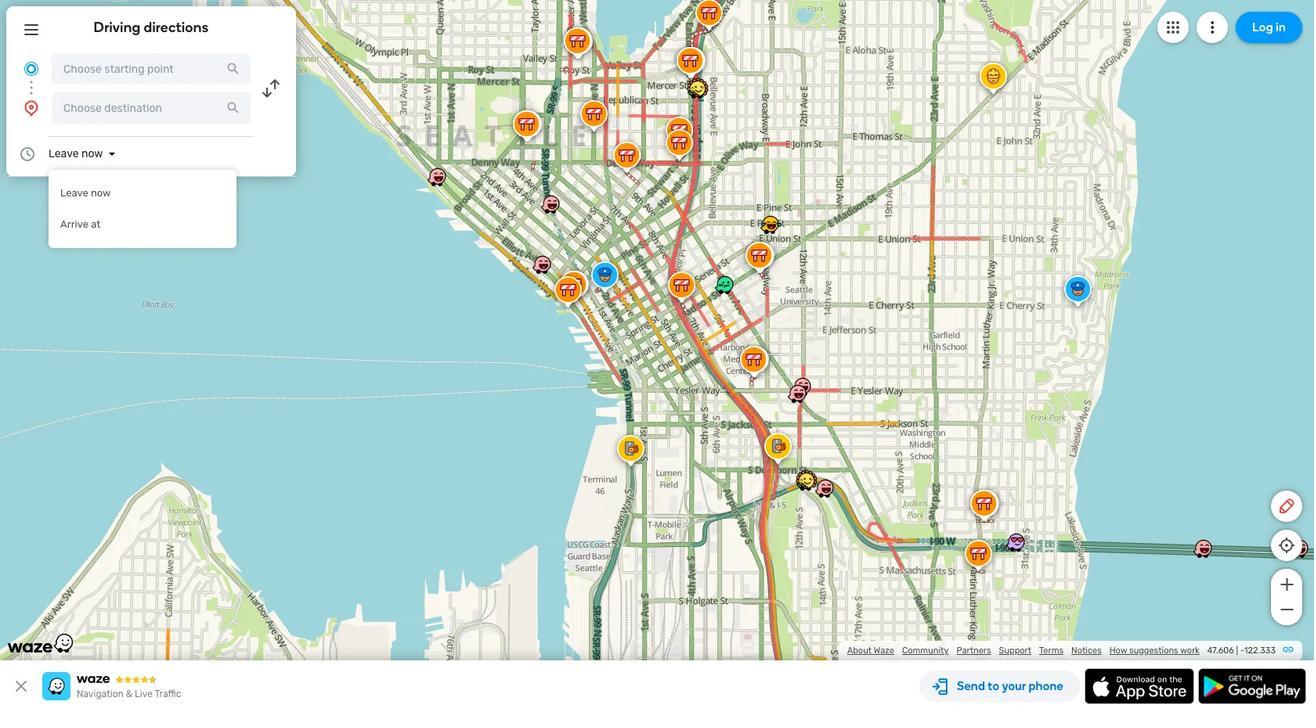 Task type: locate. For each thing, give the bounding box(es) containing it.
community link
[[902, 646, 949, 656]]

community
[[902, 646, 949, 656]]

at
[[91, 219, 101, 230]]

122.333
[[1244, 646, 1276, 656]]

partners
[[957, 646, 991, 656]]

leave
[[49, 147, 79, 161], [60, 187, 88, 199]]

leave right clock image
[[49, 147, 79, 161]]

about waze link
[[847, 646, 894, 656]]

now
[[81, 147, 103, 161], [91, 187, 111, 199]]

now up the "leave now" option
[[81, 147, 103, 161]]

leave now right clock image
[[49, 147, 103, 161]]

location image
[[22, 99, 41, 117]]

1 vertical spatial leave
[[60, 187, 88, 199]]

about waze community partners support terms notices how suggestions work 47.606 | -122.333
[[847, 646, 1276, 656]]

clock image
[[18, 145, 37, 164]]

leave inside option
[[60, 187, 88, 199]]

leave now option
[[49, 178, 237, 209]]

Choose starting point text field
[[52, 53, 251, 85]]

leave up arrive
[[60, 187, 88, 199]]

waze
[[874, 646, 894, 656]]

leave now up arrive at
[[60, 187, 111, 199]]

zoom out image
[[1277, 601, 1297, 620]]

1 vertical spatial leave now
[[60, 187, 111, 199]]

navigation
[[77, 689, 124, 700]]

suggestions
[[1130, 646, 1179, 656]]

x image
[[12, 678, 31, 696]]

1 vertical spatial now
[[91, 187, 111, 199]]

now up at
[[91, 187, 111, 199]]

0 vertical spatial leave
[[49, 147, 79, 161]]

leave now inside option
[[60, 187, 111, 199]]

leave now
[[49, 147, 103, 161], [60, 187, 111, 199]]



Task type: describe. For each thing, give the bounding box(es) containing it.
work
[[1181, 646, 1200, 656]]

-
[[1241, 646, 1245, 656]]

now inside option
[[91, 187, 111, 199]]

0 vertical spatial now
[[81, 147, 103, 161]]

notices
[[1072, 646, 1102, 656]]

arrive at option
[[49, 209, 237, 240]]

|
[[1237, 646, 1239, 656]]

arrive at
[[60, 219, 101, 230]]

traffic
[[155, 689, 181, 700]]

support link
[[999, 646, 1032, 656]]

how
[[1110, 646, 1127, 656]]

how suggestions work link
[[1110, 646, 1200, 656]]

about
[[847, 646, 872, 656]]

driving
[[94, 19, 141, 36]]

pencil image
[[1278, 497, 1296, 516]]

current location image
[[22, 60, 41, 78]]

terms
[[1039, 646, 1064, 656]]

Choose destination text field
[[52, 92, 251, 124]]

notices link
[[1072, 646, 1102, 656]]

support
[[999, 646, 1032, 656]]

navigation & live traffic
[[77, 689, 181, 700]]

partners link
[[957, 646, 991, 656]]

driving directions
[[94, 19, 209, 36]]

47.606
[[1207, 646, 1234, 656]]

directions
[[144, 19, 209, 36]]

0 vertical spatial leave now
[[49, 147, 103, 161]]

link image
[[1282, 644, 1295, 656]]

arrive
[[60, 219, 88, 230]]

&
[[126, 689, 132, 700]]

zoom in image
[[1277, 576, 1297, 595]]

live
[[135, 689, 153, 700]]

terms link
[[1039, 646, 1064, 656]]



Task type: vqa. For each thing, say whether or not it's contained in the screenshot.
the
no



